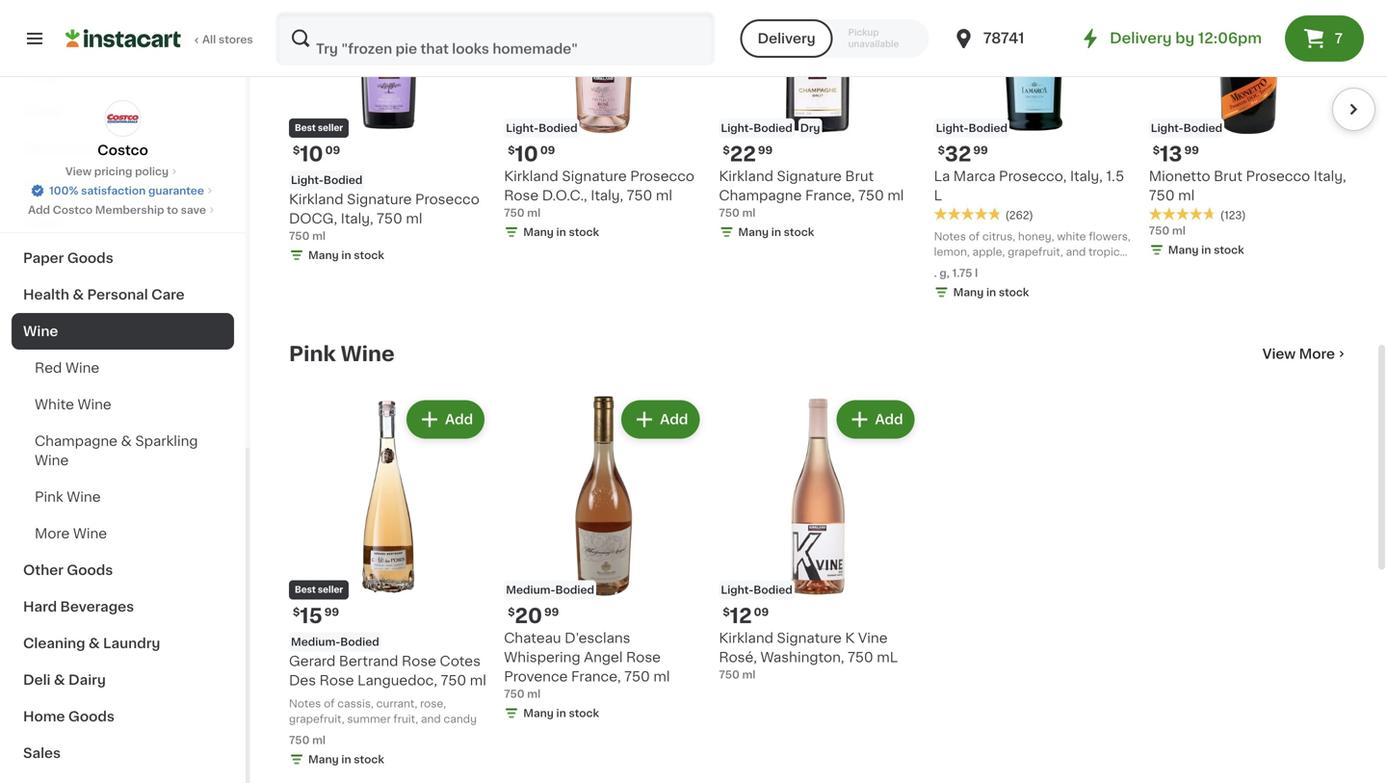 Task type: describe. For each thing, give the bounding box(es) containing it.
home goods link
[[12, 699, 234, 735]]

0 horizontal spatial medium-
[[291, 637, 340, 648]]

1 vertical spatial pink wine
[[35, 490, 101, 504]]

1 vertical spatial pink wine link
[[12, 479, 234, 516]]

red wine
[[35, 361, 99, 375]]

in down d.o.c.,
[[557, 227, 566, 237]]

health & personal care
[[23, 288, 185, 302]]

1 add button from the left
[[409, 402, 483, 437]]

paper goods
[[23, 251, 113, 265]]

light-bodied up docg,
[[291, 175, 363, 185]]

and inside the notes of cassis, currant, rose, grapefruit, summer fruit, and candy
[[421, 714, 441, 725]]

product group containing 20
[[504, 396, 704, 725]]

champagne & sparkling wine
[[35, 435, 198, 467]]

health
[[23, 288, 69, 302]]

$ for la marca prosecco, italy, 1.5 l
[[938, 145, 945, 156]]

policy
[[135, 166, 169, 177]]

l
[[975, 268, 978, 278]]

satisfaction
[[81, 185, 146, 196]]

signature for italy,
[[347, 193, 412, 206]]

italy, inside la marca prosecco, italy, 1.5 l
[[1070, 169, 1103, 183]]

100% satisfaction guarantee
[[49, 185, 204, 196]]

kirkland signature k vine rosé, washington, 750 ml 750 ml
[[719, 632, 898, 680]]

g,
[[940, 268, 950, 278]]

light- for 12
[[721, 585, 754, 596]]

kirkland signature brut champagne france, 750 ml 750 ml
[[719, 169, 904, 218]]

delivery by 12:06pm link
[[1079, 27, 1262, 50]]

baby
[[23, 68, 59, 82]]

stock down kirkland signature prosecco rose d.o.c., italy,  750 ml 750 ml
[[569, 227, 599, 237]]

floral link
[[12, 93, 234, 130]]

bodied up $ 32 99
[[969, 123, 1008, 133]]

(123)
[[1221, 210, 1246, 221]]

costco inside add costco membership to save link
[[53, 205, 93, 215]]

.
[[934, 268, 937, 278]]

white
[[1057, 231, 1086, 242]]

pricing
[[94, 166, 132, 177]]

chateau d'esclans whispering angel rose provence france, 750 ml 750 ml
[[504, 632, 670, 700]]

of for cassis,
[[324, 699, 335, 709]]

light- for 13
[[1151, 123, 1184, 133]]

delivery for delivery by 12:06pm
[[1110, 31, 1172, 45]]

$ 22 99
[[723, 144, 773, 164]]

0 vertical spatial medium-
[[506, 585, 555, 596]]

cassis,
[[338, 699, 374, 709]]

view more link
[[1263, 344, 1349, 364]]

cleaning
[[23, 637, 85, 650]]

light-bodied for 12
[[721, 585, 793, 596]]

kirkland for kirkland signature prosecco rose d.o.c., italy,  750 ml
[[504, 169, 559, 183]]

sales
[[23, 747, 61, 760]]

prosecco for mionetto brut prosecco italy, 750 ml
[[1246, 169, 1311, 183]]

view pricing policy
[[65, 166, 169, 177]]

care
[[151, 288, 185, 302]]

many in stock down summer
[[308, 755, 384, 765]]

champagne inside champagne & sparkling wine
[[35, 435, 118, 448]]

& for deli
[[54, 674, 65, 687]]

1 horizontal spatial pink
[[289, 344, 336, 364]]

many in stock down provence
[[523, 708, 599, 719]]

item carousel region containing 15
[[262, 389, 1349, 779]]

$ for kirkland signature k vine rosé, washington, 750 ml
[[723, 607, 730, 618]]

1 horizontal spatial more
[[1299, 347, 1336, 361]]

sparkling
[[135, 435, 198, 448]]

brut inside "kirkland signature brut champagne france, 750 ml 750 ml"
[[845, 169, 874, 183]]

99 for 22
[[758, 145, 773, 156]]

notes for notes of citrus, honey, white flowers, lemon, apple, grapefruit, and tropical fruits . g, 1.75 l
[[934, 231, 966, 242]]

light- for 32
[[936, 123, 969, 133]]

deli
[[23, 674, 51, 687]]

750 ml for des
[[289, 735, 326, 746]]

& for champagne
[[121, 435, 132, 448]]

1.75
[[953, 268, 973, 278]]

stock down summer
[[354, 755, 384, 765]]

bodied up $ 20 99
[[555, 585, 594, 596]]

rose,
[[420, 699, 446, 709]]

rose up the languedoc,
[[402, 655, 436, 668]]

health & personal care link
[[12, 277, 234, 313]]

whispering
[[504, 651, 581, 664]]

electronics
[[23, 142, 102, 155]]

other goods
[[23, 564, 113, 577]]

liquor
[[23, 215, 68, 228]]

in down summer
[[341, 755, 351, 765]]

red
[[35, 361, 62, 375]]

in down "mionetto brut prosecco italy, 750 ml"
[[1202, 245, 1212, 255]]

add for kirkland signature k vine rosé, washington, 750 ml
[[875, 413, 903, 426]]

many down 1.75
[[954, 287, 984, 298]]

1 horizontal spatial medium-bodied
[[506, 585, 594, 596]]

of for citrus,
[[969, 231, 980, 242]]

in down provence
[[557, 708, 566, 719]]

costco link
[[97, 100, 148, 160]]

light-bodied for 10
[[506, 123, 578, 133]]

1 vertical spatial pink
[[35, 490, 63, 504]]

750 ml for 750
[[1149, 225, 1186, 236]]

membership
[[95, 205, 164, 215]]

cotes
[[440, 655, 481, 668]]

add button for 12
[[839, 402, 913, 437]]

personal
[[87, 288, 148, 302]]

prosecco for kirkland signature prosecco docg, italy, 750 ml 750 ml
[[415, 193, 480, 206]]

floral
[[23, 105, 62, 119]]

laundry
[[103, 637, 160, 650]]

mionetto brut prosecco italy, 750 ml
[[1149, 169, 1347, 202]]

delivery by 12:06pm
[[1110, 31, 1262, 45]]

2 $ 10 09 from the left
[[508, 144, 555, 164]]

la marca prosecco, italy, 1.5 l
[[934, 169, 1125, 202]]

best for 15
[[295, 586, 316, 595]]

cleaning & laundry link
[[12, 625, 234, 662]]

angel
[[584, 651, 623, 664]]

best seller for 15
[[295, 586, 343, 595]]

15
[[300, 606, 323, 626]]

100%
[[49, 185, 79, 196]]

all stores link
[[66, 12, 254, 66]]

d.o.c.,
[[542, 189, 587, 202]]

vine
[[858, 632, 888, 645]]

provence
[[504, 670, 568, 684]]

$ inside $ 15 99
[[293, 607, 300, 618]]

white wine link
[[12, 386, 234, 423]]

wine link
[[12, 313, 234, 350]]

99 for 15
[[324, 607, 339, 618]]

delivery for delivery
[[758, 32, 816, 45]]

liquor link
[[12, 203, 234, 240]]

many down docg,
[[308, 250, 339, 261]]

$ 15 99
[[293, 606, 339, 626]]

bodied up docg,
[[324, 175, 363, 185]]

bodied up d.o.c.,
[[539, 123, 578, 133]]

add for chateau d'esclans whispering angel rose provence france, 750 ml
[[660, 413, 688, 426]]

99 for 13
[[1185, 145, 1199, 156]]

many in stock down docg,
[[308, 250, 384, 261]]

7 button
[[1285, 15, 1364, 62]]

ml
[[877, 651, 898, 664]]

0 vertical spatial costco
[[97, 144, 148, 157]]

78741
[[984, 31, 1025, 45]]

many down provence
[[523, 708, 554, 719]]

2 10 from the left
[[515, 144, 538, 164]]

view for view pricing policy
[[65, 166, 92, 177]]

italy, inside "mionetto brut prosecco italy, 750 ml"
[[1314, 169, 1347, 183]]

1 vertical spatial medium-bodied
[[291, 637, 379, 648]]

12
[[730, 606, 752, 626]]

$ for chateau d'esclans whispering angel rose provence france, 750 ml
[[508, 607, 515, 618]]

flowers,
[[1089, 231, 1131, 242]]

100% satisfaction guarantee button
[[30, 179, 216, 198]]

750 inside "mionetto brut prosecco italy, 750 ml"
[[1149, 189, 1175, 202]]

stock down "notes of citrus, honey, white flowers, lemon, apple, grapefruit, and tropical fruits . g, 1.75 l"
[[999, 287, 1030, 298]]

goods for other goods
[[67, 564, 113, 577]]

kirkland for kirkland signature prosecco docg, italy, 750 ml
[[289, 193, 344, 206]]

add costco membership to save
[[28, 205, 206, 215]]

& for health
[[73, 288, 84, 302]]

currant,
[[376, 699, 418, 709]]

light-bodied dry
[[721, 123, 820, 133]]

summer
[[347, 714, 391, 725]]

many in stock down "kirkland signature brut champagne france, 750 ml 750 ml"
[[738, 227, 814, 237]]

beverages
[[60, 600, 134, 614]]

stock down kirkland signature prosecco docg, italy, 750 ml 750 ml
[[354, 250, 384, 261]]

signature for rosé,
[[777, 632, 842, 645]]

stores
[[219, 34, 253, 45]]

bodied up bertrand on the bottom of page
[[340, 637, 379, 648]]

kirkland signature prosecco docg, italy, 750 ml 750 ml
[[289, 193, 480, 241]]

ml inside kirkland signature k vine rosé, washington, 750 ml 750 ml
[[742, 670, 756, 680]]

1.5
[[1107, 169, 1125, 183]]

light- up docg,
[[291, 175, 324, 185]]

deli & dairy link
[[12, 662, 234, 699]]

view pricing policy link
[[65, 164, 180, 179]]

notes for notes of cassis, currant, rose, grapefruit, summer fruit, and candy
[[289, 699, 321, 709]]



Task type: locate. For each thing, give the bounding box(es) containing it.
wine inside champagne & sparkling wine
[[35, 454, 69, 467]]

costco down 100%
[[53, 205, 93, 215]]

medium-
[[506, 585, 555, 596], [291, 637, 340, 648]]

1 vertical spatial grapefruit,
[[289, 714, 345, 725]]

kirkland signature prosecco rose d.o.c., italy,  750 ml 750 ml
[[504, 169, 695, 218]]

grapefruit, inside "notes of citrus, honey, white flowers, lemon, apple, grapefruit, and tropical fruits . g, 1.75 l"
[[1008, 247, 1064, 257]]

many in stock down (123)
[[1169, 245, 1245, 255]]

pink wine link
[[289, 342, 395, 366], [12, 479, 234, 516]]

10 up docg,
[[300, 144, 323, 164]]

750 inside "gerard bertrand rose cotes des rose languedoc, 750 ml"
[[441, 674, 467, 688]]

beer & cider
[[23, 178, 112, 192]]

99 inside $ 20 99
[[544, 607, 559, 618]]

0 vertical spatial grapefruit,
[[1008, 247, 1064, 257]]

item carousel region containing 10
[[262, 0, 1376, 312]]

ml
[[888, 189, 904, 202], [656, 189, 673, 202], [1179, 189, 1195, 202], [742, 208, 756, 218], [527, 208, 541, 218], [406, 212, 423, 225], [1173, 225, 1186, 236], [312, 231, 326, 241], [742, 670, 756, 680], [654, 670, 670, 684], [470, 674, 486, 688], [527, 689, 541, 700], [312, 735, 326, 746]]

goods for paper goods
[[67, 251, 113, 265]]

1 horizontal spatial of
[[969, 231, 980, 242]]

grapefruit, down des
[[289, 714, 345, 725]]

white wine
[[35, 398, 112, 411]]

best seller inside product group
[[295, 586, 343, 595]]

costco up the view pricing policy link at the top of page
[[97, 144, 148, 157]]

seller up $ 15 99
[[318, 586, 343, 595]]

brut
[[845, 169, 874, 183], [1214, 169, 1243, 183]]

view more
[[1263, 347, 1336, 361]]

1 vertical spatial item carousel region
[[262, 389, 1349, 779]]

0 vertical spatial view
[[65, 166, 92, 177]]

medium-bodied up gerard
[[291, 637, 379, 648]]

0 horizontal spatial pink wine
[[35, 490, 101, 504]]

light-bodied for 32
[[936, 123, 1008, 133]]

2 seller from the top
[[318, 586, 343, 595]]

k
[[845, 632, 855, 645]]

goods inside the home goods link
[[68, 710, 115, 724]]

0 horizontal spatial costco
[[53, 205, 93, 215]]

medium-bodied up $ 20 99
[[506, 585, 594, 596]]

service type group
[[741, 19, 930, 58]]

1 vertical spatial medium-
[[291, 637, 340, 648]]

750 ml
[[1149, 225, 1186, 236], [289, 735, 326, 746]]

0 horizontal spatial product group
[[289, 396, 489, 771]]

13
[[1160, 144, 1183, 164]]

kirkland up docg,
[[289, 193, 344, 206]]

None search field
[[276, 12, 715, 66]]

many down mionetto
[[1169, 245, 1199, 255]]

0 horizontal spatial prosecco
[[415, 193, 480, 206]]

cleaning & laundry
[[23, 637, 160, 650]]

notes inside "notes of citrus, honey, white flowers, lemon, apple, grapefruit, and tropical fruits . g, 1.75 l"
[[934, 231, 966, 242]]

0 vertical spatial more
[[1299, 347, 1336, 361]]

goods down dairy
[[68, 710, 115, 724]]

light- up 13
[[1151, 123, 1184, 133]]

0 horizontal spatial of
[[324, 699, 335, 709]]

signature inside kirkland signature prosecco docg, italy, 750 ml 750 ml
[[347, 193, 412, 206]]

signature inside "kirkland signature brut champagne france, 750 ml 750 ml"
[[777, 169, 842, 183]]

kirkland inside kirkland signature k vine rosé, washington, 750 ml 750 ml
[[719, 632, 774, 645]]

and inside "notes of citrus, honey, white flowers, lemon, apple, grapefruit, and tropical fruits . g, 1.75 l"
[[1066, 247, 1086, 257]]

0 horizontal spatial champagne
[[35, 435, 118, 448]]

product group containing 15
[[289, 396, 489, 771]]

0 horizontal spatial notes
[[289, 699, 321, 709]]

more
[[1299, 347, 1336, 361], [35, 527, 70, 541]]

0 horizontal spatial pink
[[35, 490, 63, 504]]

09 inside $ 12 09
[[754, 607, 769, 618]]

99 inside $ 22 99
[[758, 145, 773, 156]]

paper
[[23, 251, 64, 265]]

citrus,
[[983, 231, 1016, 242]]

0 vertical spatial 750 ml
[[1149, 225, 1186, 236]]

light- up 22
[[721, 123, 754, 133]]

many in stock down d.o.c.,
[[523, 227, 599, 237]]

bertrand
[[339, 655, 398, 668]]

of left cassis,
[[324, 699, 335, 709]]

medium- up 20
[[506, 585, 555, 596]]

brut up (123)
[[1214, 169, 1243, 183]]

in down kirkland signature prosecco docg, italy, 750 ml 750 ml
[[341, 250, 351, 261]]

goods inside 'other goods' link
[[67, 564, 113, 577]]

delivery
[[1110, 31, 1172, 45], [758, 32, 816, 45]]

ml inside "mionetto brut prosecco italy, 750 ml"
[[1179, 189, 1195, 202]]

costco
[[97, 144, 148, 157], [53, 205, 93, 215]]

1 horizontal spatial medium-
[[506, 585, 555, 596]]

0 horizontal spatial 10
[[300, 144, 323, 164]]

2 vertical spatial goods
[[68, 710, 115, 724]]

1 horizontal spatial grapefruit,
[[1008, 247, 1064, 257]]

white
[[35, 398, 74, 411]]

1 horizontal spatial product group
[[504, 396, 704, 725]]

grapefruit, down "honey,"
[[1008, 247, 1064, 257]]

more wine
[[35, 527, 107, 541]]

$ inside $ 13 99
[[1153, 145, 1160, 156]]

0 vertical spatial pink wine
[[289, 344, 395, 364]]

and down rose, at bottom
[[421, 714, 441, 725]]

1 brut from the left
[[845, 169, 874, 183]]

1 best from the top
[[295, 124, 316, 132]]

signature inside kirkland signature prosecco rose d.o.c., italy,  750 ml 750 ml
[[562, 169, 627, 183]]

2 item carousel region from the top
[[262, 389, 1349, 779]]

seller up docg,
[[318, 124, 343, 132]]

1 vertical spatial best
[[295, 586, 316, 595]]

99 right the 32
[[974, 145, 988, 156]]

1 vertical spatial and
[[421, 714, 441, 725]]

tropical
[[1089, 247, 1129, 257]]

of up apple,
[[969, 231, 980, 242]]

costco logo image
[[105, 100, 141, 137]]

gerard
[[289, 655, 336, 668]]

product group
[[289, 396, 489, 771], [504, 396, 704, 725], [719, 396, 919, 683]]

750 ml inside product group
[[289, 735, 326, 746]]

la
[[934, 169, 950, 183]]

red wine link
[[12, 350, 234, 386]]

add for gerard bertrand rose cotes des rose languedoc, 750 ml
[[445, 413, 473, 426]]

1 horizontal spatial pink wine
[[289, 344, 395, 364]]

seller for 15
[[318, 586, 343, 595]]

2 horizontal spatial 09
[[754, 607, 769, 618]]

cider
[[74, 178, 112, 192]]

$ 10 09 up d.o.c.,
[[508, 144, 555, 164]]

3 product group from the left
[[719, 396, 919, 683]]

d'esclans
[[565, 632, 631, 645]]

brut inside "mionetto brut prosecco italy, 750 ml"
[[1214, 169, 1243, 183]]

0 horizontal spatial france,
[[571, 670, 621, 684]]

italy, inside kirkland signature prosecco rose d.o.c., italy,  750 ml 750 ml
[[591, 189, 624, 202]]

& right deli
[[54, 674, 65, 687]]

0 vertical spatial of
[[969, 231, 980, 242]]

99 for 20
[[544, 607, 559, 618]]

2 add button from the left
[[624, 402, 698, 437]]

1 horizontal spatial france,
[[805, 189, 855, 202]]

of inside the notes of cassis, currant, rose, grapefruit, summer fruit, and candy
[[324, 699, 335, 709]]

0 vertical spatial and
[[1066, 247, 1086, 257]]

light-bodied up $ 13 99
[[1151, 123, 1223, 133]]

$ inside $ 20 99
[[508, 607, 515, 618]]

1 best seller from the top
[[295, 124, 343, 132]]

of
[[969, 231, 980, 242], [324, 699, 335, 709]]

italy, inside kirkland signature prosecco docg, italy, 750 ml 750 ml
[[341, 212, 374, 225]]

hard beverages
[[23, 600, 134, 614]]

medium- up gerard
[[291, 637, 340, 648]]

750
[[859, 189, 884, 202], [627, 189, 653, 202], [1149, 189, 1175, 202], [719, 208, 740, 218], [504, 208, 525, 218], [377, 212, 403, 225], [1149, 225, 1170, 236], [289, 231, 310, 241], [848, 651, 874, 664], [719, 670, 740, 680], [624, 670, 650, 684], [441, 674, 467, 688], [504, 689, 525, 700], [289, 735, 310, 746]]

best for 10
[[295, 124, 316, 132]]

0 horizontal spatial pink wine link
[[12, 479, 234, 516]]

light- up 12
[[721, 585, 754, 596]]

99 inside $ 32 99
[[974, 145, 988, 156]]

2 horizontal spatial prosecco
[[1246, 169, 1311, 183]]

0 horizontal spatial add button
[[409, 402, 483, 437]]

grapefruit, inside the notes of cassis, currant, rose, grapefruit, summer fruit, and candy
[[289, 714, 345, 725]]

in down "kirkland signature brut champagne france, 750 ml 750 ml"
[[772, 227, 781, 237]]

all
[[202, 34, 216, 45]]

guarantee
[[148, 185, 204, 196]]

hard
[[23, 600, 57, 614]]

0 vertical spatial seller
[[318, 124, 343, 132]]

0 vertical spatial champagne
[[719, 189, 802, 202]]

best up 15
[[295, 586, 316, 595]]

view for view more
[[1263, 347, 1296, 361]]

bodied up $ 12 09
[[754, 585, 793, 596]]

light- up the 32
[[936, 123, 969, 133]]

0 horizontal spatial grapefruit,
[[289, 714, 345, 725]]

2 horizontal spatial add button
[[839, 402, 913, 437]]

kirkland inside kirkland signature prosecco rose d.o.c., italy,  750 ml 750 ml
[[504, 169, 559, 183]]

2 best seller from the top
[[295, 586, 343, 595]]

99 right 13
[[1185, 145, 1199, 156]]

0 horizontal spatial $ 10 09
[[293, 144, 340, 164]]

0 vertical spatial pink
[[289, 344, 336, 364]]

light- down search 'field'
[[506, 123, 539, 133]]

stock down chateau d'esclans whispering angel rose provence france, 750 ml 750 ml on the bottom of the page
[[569, 708, 599, 719]]

kirkland down $ 22 99
[[719, 169, 774, 183]]

& right beer
[[59, 178, 70, 192]]

★★★★★
[[934, 207, 1002, 221], [934, 207, 1002, 221], [1149, 207, 1217, 221], [1149, 207, 1217, 221]]

0 horizontal spatial 750 ml
[[289, 735, 326, 746]]

signature inside kirkland signature k vine rosé, washington, 750 ml 750 ml
[[777, 632, 842, 645]]

0 vertical spatial best seller
[[295, 124, 343, 132]]

best up docg,
[[295, 124, 316, 132]]

sales link
[[12, 735, 234, 772]]

marca
[[954, 169, 996, 183]]

rose inside chateau d'esclans whispering angel rose provence france, 750 ml 750 ml
[[626, 651, 661, 664]]

22
[[730, 144, 756, 164]]

add button for 20
[[624, 402, 698, 437]]

1 vertical spatial more
[[35, 527, 70, 541]]

light-bodied up $ 32 99
[[936, 123, 1008, 133]]

$ inside $ 12 09
[[723, 607, 730, 618]]

stock down "kirkland signature brut champagne france, 750 ml 750 ml"
[[784, 227, 814, 237]]

1 horizontal spatial $ 10 09
[[508, 144, 555, 164]]

rose left d.o.c.,
[[504, 189, 539, 202]]

1 vertical spatial costco
[[53, 205, 93, 215]]

$ for kirkland signature prosecco rose d.o.c., italy,  750 ml
[[508, 145, 515, 156]]

in down apple,
[[987, 287, 997, 298]]

many in stock down l
[[954, 287, 1030, 298]]

$
[[293, 145, 300, 156], [723, 145, 730, 156], [508, 145, 515, 156], [938, 145, 945, 156], [1153, 145, 1160, 156], [293, 607, 300, 618], [723, 607, 730, 618], [508, 607, 515, 618]]

99 right 15
[[324, 607, 339, 618]]

kirkland for kirkland signature brut champagne france, 750 ml
[[719, 169, 774, 183]]

signature for d.o.c.,
[[562, 169, 627, 183]]

rose up cassis,
[[320, 674, 354, 688]]

italy,
[[1070, 169, 1103, 183], [1314, 169, 1347, 183], [591, 189, 624, 202], [341, 212, 374, 225]]

$ for kirkland signature brut champagne france, 750 ml
[[723, 145, 730, 156]]

1 horizontal spatial brut
[[1214, 169, 1243, 183]]

signature for france,
[[777, 169, 842, 183]]

and down white
[[1066, 247, 1086, 257]]

1 vertical spatial seller
[[318, 586, 343, 595]]

& down beverages
[[89, 637, 100, 650]]

delivery inside 'button'
[[758, 32, 816, 45]]

france, down dry
[[805, 189, 855, 202]]

instacart logo image
[[66, 27, 181, 50]]

99 inside $ 13 99
[[1185, 145, 1199, 156]]

goods up beverages
[[67, 564, 113, 577]]

10 up kirkland signature prosecco rose d.o.c., italy,  750 ml 750 ml
[[515, 144, 538, 164]]

france, inside "kirkland signature brut champagne france, 750 ml 750 ml"
[[805, 189, 855, 202]]

& for cleaning
[[89, 637, 100, 650]]

750 ml down mionetto
[[1149, 225, 1186, 236]]

2 best from the top
[[295, 586, 316, 595]]

france, inside chateau d'esclans whispering angel rose provence france, 750 ml 750 ml
[[571, 670, 621, 684]]

bodied up $ 13 99
[[1184, 123, 1223, 133]]

1 horizontal spatial add button
[[624, 402, 698, 437]]

$ inside $ 32 99
[[938, 145, 945, 156]]

1 horizontal spatial champagne
[[719, 189, 802, 202]]

grapefruit,
[[1008, 247, 1064, 257], [289, 714, 345, 725]]

light-bodied
[[506, 123, 578, 133], [936, 123, 1008, 133], [1151, 123, 1223, 133], [291, 175, 363, 185], [721, 585, 793, 596]]

0 horizontal spatial medium-bodied
[[291, 637, 379, 648]]

1 vertical spatial of
[[324, 699, 335, 709]]

delivery left by
[[1110, 31, 1172, 45]]

1 horizontal spatial delivery
[[1110, 31, 1172, 45]]

prosecco inside kirkland signature prosecco rose d.o.c., italy,  750 ml 750 ml
[[630, 169, 695, 183]]

rose
[[504, 189, 539, 202], [626, 651, 661, 664], [402, 655, 436, 668], [320, 674, 354, 688]]

0 vertical spatial france,
[[805, 189, 855, 202]]

rose inside kirkland signature prosecco rose d.o.c., italy,  750 ml 750 ml
[[504, 189, 539, 202]]

1 horizontal spatial prosecco
[[630, 169, 695, 183]]

09 for kirkland signature k vine rosé, washington, 750 ml
[[754, 607, 769, 618]]

1 vertical spatial champagne
[[35, 435, 118, 448]]

1 horizontal spatial costco
[[97, 144, 148, 157]]

light-bodied up $ 12 09
[[721, 585, 793, 596]]

0 horizontal spatial view
[[65, 166, 92, 177]]

& for beer
[[59, 178, 70, 192]]

electronics link
[[12, 130, 234, 167]]

99
[[758, 145, 773, 156], [974, 145, 988, 156], [1185, 145, 1199, 156], [324, 607, 339, 618], [544, 607, 559, 618]]

l
[[934, 189, 942, 202]]

champagne down $ 22 99
[[719, 189, 802, 202]]

notes of cassis, currant, rose, grapefruit, summer fruit, and candy
[[289, 699, 477, 725]]

1 vertical spatial notes
[[289, 699, 321, 709]]

all stores
[[202, 34, 253, 45]]

09 right 12
[[754, 607, 769, 618]]

7
[[1335, 32, 1343, 45]]

champagne inside "kirkland signature brut champagne france, 750 ml 750 ml"
[[719, 189, 802, 202]]

kirkland inside "kirkland signature brut champagne france, 750 ml 750 ml"
[[719, 169, 774, 183]]

0 vertical spatial goods
[[67, 251, 113, 265]]

1 item carousel region from the top
[[262, 0, 1376, 312]]

0 vertical spatial pink wine link
[[289, 342, 395, 366]]

lemon,
[[934, 247, 970, 257]]

1 vertical spatial goods
[[67, 564, 113, 577]]

& right "health"
[[73, 288, 84, 302]]

1 horizontal spatial and
[[1066, 247, 1086, 257]]

baby link
[[12, 57, 234, 93]]

to
[[167, 205, 178, 215]]

09 up d.o.c.,
[[540, 145, 555, 156]]

1 horizontal spatial pink wine link
[[289, 342, 395, 366]]

1 $ 10 09 from the left
[[293, 144, 340, 164]]

2 product group from the left
[[504, 396, 704, 725]]

goods
[[67, 251, 113, 265], [67, 564, 113, 577], [68, 710, 115, 724]]

Search field
[[278, 13, 714, 64]]

seller inside product group
[[318, 586, 343, 595]]

des
[[289, 674, 316, 688]]

1 vertical spatial france,
[[571, 670, 621, 684]]

1 horizontal spatial view
[[1263, 347, 1296, 361]]

prosecco inside "mionetto brut prosecco italy, 750 ml"
[[1246, 169, 1311, 183]]

other
[[23, 564, 63, 577]]

0 vertical spatial medium-bodied
[[506, 585, 594, 596]]

32
[[945, 144, 972, 164]]

1 horizontal spatial 09
[[540, 145, 555, 156]]

goods up health & personal care
[[67, 251, 113, 265]]

add costco membership to save link
[[28, 202, 218, 218]]

seller for 10
[[318, 124, 343, 132]]

1 vertical spatial best seller
[[295, 586, 343, 595]]

3 add button from the left
[[839, 402, 913, 437]]

2 brut from the left
[[1214, 169, 1243, 183]]

product group containing 12
[[719, 396, 919, 683]]

0 horizontal spatial more
[[35, 527, 70, 541]]

0 horizontal spatial brut
[[845, 169, 874, 183]]

99 right 20
[[544, 607, 559, 618]]

20
[[515, 606, 542, 626]]

99 right 22
[[758, 145, 773, 156]]

99 for 32
[[974, 145, 988, 156]]

bodied
[[754, 123, 793, 133], [539, 123, 578, 133], [969, 123, 1008, 133], [1184, 123, 1223, 133], [324, 175, 363, 185], [754, 585, 793, 596], [555, 585, 594, 596], [340, 637, 379, 648]]

1 seller from the top
[[318, 124, 343, 132]]

& inside champagne & sparkling wine
[[121, 435, 132, 448]]

rosé,
[[719, 651, 757, 664]]

light-bodied up d.o.c.,
[[506, 123, 578, 133]]

1 vertical spatial view
[[1263, 347, 1296, 361]]

1 vertical spatial 750 ml
[[289, 735, 326, 746]]

kirkland inside kirkland signature prosecco docg, italy, 750 ml 750 ml
[[289, 193, 344, 206]]

0 horizontal spatial delivery
[[758, 32, 816, 45]]

2 horizontal spatial product group
[[719, 396, 919, 683]]

$ inside $ 22 99
[[723, 145, 730, 156]]

$ for mionetto brut prosecco italy, 750 ml
[[1153, 145, 1160, 156]]

best seller up $ 15 99
[[295, 586, 343, 595]]

notes of citrus, honey, white flowers, lemon, apple, grapefruit, and tropical fruits . g, 1.75 l
[[934, 231, 1131, 278]]

notes inside the notes of cassis, currant, rose, grapefruit, summer fruit, and candy
[[289, 699, 321, 709]]

and
[[1066, 247, 1086, 257], [421, 714, 441, 725]]

light- for 10
[[506, 123, 539, 133]]

item carousel region
[[262, 0, 1376, 312], [262, 389, 1349, 779]]

0 vertical spatial notes
[[934, 231, 966, 242]]

$ 10 09
[[293, 144, 340, 164], [508, 144, 555, 164]]

$ 12 09
[[723, 606, 769, 626]]

many down "kirkland signature brut champagne france, 750 ml 750 ml"
[[738, 227, 769, 237]]

many down cassis,
[[308, 755, 339, 765]]

docg,
[[289, 212, 337, 225]]

champagne down white wine
[[35, 435, 118, 448]]

09 up docg,
[[325, 145, 340, 156]]

light-bodied for 13
[[1151, 123, 1223, 133]]

brut left la
[[845, 169, 874, 183]]

many down d.o.c.,
[[523, 227, 554, 237]]

champagne & sparkling wine link
[[12, 423, 234, 479]]

0 horizontal spatial and
[[421, 714, 441, 725]]

of inside "notes of citrus, honey, white flowers, lemon, apple, grapefruit, and tropical fruits . g, 1.75 l"
[[969, 231, 980, 242]]

1 horizontal spatial 750 ml
[[1149, 225, 1186, 236]]

more wine link
[[12, 516, 234, 552]]

deli & dairy
[[23, 674, 106, 687]]

ml inside "gerard bertrand rose cotes des rose languedoc, 750 ml"
[[470, 674, 486, 688]]

1 horizontal spatial 10
[[515, 144, 538, 164]]

prosecco for kirkland signature prosecco rose d.o.c., italy,  750 ml 750 ml
[[630, 169, 695, 183]]

dry
[[801, 123, 820, 133]]

09 for kirkland signature prosecco rose d.o.c., italy,  750 ml
[[540, 145, 555, 156]]

france, down angel
[[571, 670, 621, 684]]

0 horizontal spatial 09
[[325, 145, 340, 156]]

best seller up docg,
[[295, 124, 343, 132]]

delivery up light-bodied dry
[[758, 32, 816, 45]]

rose right angel
[[626, 651, 661, 664]]

hard beverages link
[[12, 589, 234, 625]]

fruits
[[934, 262, 962, 273]]

1 product group from the left
[[289, 396, 489, 771]]

fruit,
[[394, 714, 418, 725]]

09
[[325, 145, 340, 156], [540, 145, 555, 156], [754, 607, 769, 618]]

1 10 from the left
[[300, 144, 323, 164]]

apple,
[[973, 247, 1005, 257]]

light- inside product group
[[721, 585, 754, 596]]

notes
[[934, 231, 966, 242], [289, 699, 321, 709]]

kirkland up d.o.c.,
[[504, 169, 559, 183]]

12:06pm
[[1198, 31, 1262, 45]]

99 inside $ 15 99
[[324, 607, 339, 618]]

goods for home goods
[[68, 710, 115, 724]]

notes up lemon,
[[934, 231, 966, 242]]

best seller for 10
[[295, 124, 343, 132]]

0 vertical spatial item carousel region
[[262, 0, 1376, 312]]

goods inside "paper goods" link
[[67, 251, 113, 265]]

0 vertical spatial best
[[295, 124, 316, 132]]

1 horizontal spatial notes
[[934, 231, 966, 242]]

kirkland up the rosé,
[[719, 632, 774, 645]]

prosecco inside kirkland signature prosecco docg, italy, 750 ml 750 ml
[[415, 193, 480, 206]]

notes down des
[[289, 699, 321, 709]]

bodied up $ 22 99
[[754, 123, 793, 133]]

$ 10 09 up docg,
[[293, 144, 340, 164]]

stock down (123)
[[1214, 245, 1245, 255]]

candy
[[444, 714, 477, 725]]



Task type: vqa. For each thing, say whether or not it's contained in the screenshot.
'lb' to the middle
no



